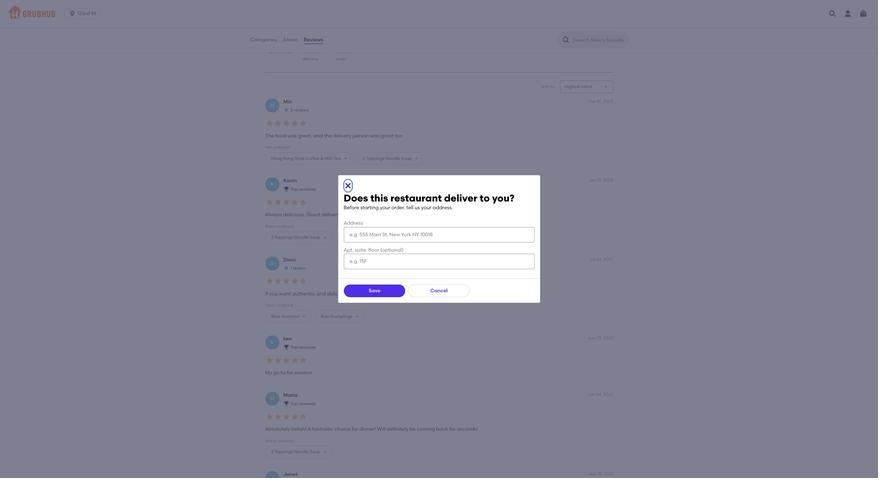 Task type: describe. For each thing, give the bounding box(es) containing it.
go
[[273, 370, 280, 376]]

1 topping noodle soup button
[[336, 231, 402, 244]]

delicious.
[[283, 212, 306, 218]]

reviews
[[304, 37, 324, 43]]

ratings
[[278, 29, 295, 35]]

2 your from the left
[[421, 205, 432, 211]]

svg image inside 123rd st button
[[69, 10, 76, 17]]

maria for maria
[[284, 393, 298, 399]]

correct
[[336, 49, 352, 54]]

and for the
[[314, 133, 323, 139]]

2022 for place
[[604, 257, 613, 262]]

hong kong style coffee & milk tea button
[[265, 152, 354, 165]]

123rd st button
[[64, 8, 103, 19]]

address.
[[433, 205, 453, 211]]

top reviewer for maria
[[291, 402, 316, 407]]

min for min
[[284, 99, 292, 105]]

2 vertical spatial 2 toppings noodle soup
[[271, 450, 320, 455]]

k
[[271, 340, 274, 346]]

definitely
[[387, 427, 409, 433]]

save
[[369, 288, 381, 294]]

1 vertical spatial 2
[[271, 235, 274, 240]]

jan for always delicious.  great delivery option.
[[589, 178, 597, 183]]

1 vertical spatial kong
[[364, 291, 376, 297]]

3
[[291, 108, 293, 113]]

floor
[[369, 247, 379, 253]]

tea
[[334, 156, 341, 161]]

top reviewer for kavin
[[291, 187, 316, 192]]

seconds!
[[457, 427, 478, 433]]

apt,
[[344, 247, 354, 253]]

raw wontons
[[271, 314, 299, 319]]

fantastic
[[312, 427, 334, 433]]

address
[[344, 220, 363, 226]]

maria for maria ordered:
[[265, 439, 277, 444]]

0 vertical spatial 2 toppings noodle soup
[[363, 156, 412, 161]]

always delicious.  great delivery option.
[[265, 212, 358, 218]]

topping
[[345, 235, 361, 240]]

mar
[[588, 99, 596, 104]]

m for min
[[270, 102, 275, 108]]

reviews
[[294, 108, 309, 113]]

1 horizontal spatial svg image
[[829, 9, 837, 18]]

back
[[436, 427, 448, 433]]

nov 18, 2021
[[589, 472, 613, 477]]

wontons
[[281, 314, 299, 319]]

ordered: for food
[[274, 145, 291, 150]]

toppings for middle 2 toppings noodle soup button
[[275, 235, 293, 240]]

d
[[271, 261, 274, 266]]

91 on time delivery
[[303, 42, 319, 61]]

2022 for seconds!
[[604, 393, 613, 398]]

ken
[[284, 336, 292, 342]]

great
[[381, 133, 394, 139]]

is
[[419, 291, 423, 297]]

by:
[[551, 84, 557, 89]]

be
[[410, 427, 416, 433]]

jul 24, 2022
[[590, 257, 613, 262]]

18,
[[598, 472, 604, 477]]

1 vertical spatial food
[[275, 133, 286, 139]]

and for delicious
[[317, 291, 326, 297]]

1 vertical spatial 2 toppings noodle soup
[[271, 235, 320, 240]]

absolutely delish! a fantastic choice for dinner! will definitely be coming back for seconds!
[[265, 427, 478, 433]]

m for maria
[[270, 396, 275, 402]]

1 horizontal spatial the
[[424, 291, 432, 297]]

delivery for always delicious.  great delivery option.
[[322, 212, 340, 218]]

1 vertical spatial delivery
[[333, 133, 352, 139]]

this
[[371, 192, 388, 204]]

does
[[344, 192, 368, 204]]

2 vertical spatial to
[[281, 370, 286, 376]]

style
[[377, 291, 388, 297]]

21,
[[598, 178, 603, 183]]

want
[[279, 291, 291, 297]]

1 horizontal spatial for
[[352, 427, 358, 433]]

option.
[[341, 212, 358, 218]]

ordered: for you
[[277, 303, 294, 308]]

soup down 'a'
[[310, 450, 320, 455]]

0 vertical spatial 2 toppings noodle soup button
[[357, 152, 425, 165]]

go!!
[[453, 291, 462, 297]]

restaurant
[[391, 192, 442, 204]]

Search Maxi's Noodle search field
[[573, 37, 626, 43]]

deliver
[[444, 192, 478, 204]]

0 vertical spatial 2
[[363, 156, 365, 161]]

dinner!
[[360, 427, 376, 433]]

2 2022 from the top
[[604, 336, 613, 341]]

noodle for 1 topping noodle soup button on the left
[[362, 235, 377, 240]]

2023 for the food was great, and the delivery person was great too
[[604, 99, 613, 104]]

96
[[270, 42, 275, 48]]

1 topping noodle soup
[[342, 235, 389, 240]]

raw for raw wontons
[[271, 314, 280, 319]]

good
[[270, 49, 281, 54]]

order
[[336, 57, 347, 61]]

a
[[308, 427, 311, 433]]

123rd
[[77, 11, 90, 16]]

place
[[433, 291, 446, 297]]

before
[[344, 205, 359, 211]]

1 your from the left
[[380, 205, 391, 211]]

on
[[303, 49, 309, 54]]

1 review
[[291, 266, 306, 271]]

04,
[[597, 393, 603, 398]]

jan 04, 2022
[[588, 393, 613, 398]]

search icon image
[[562, 36, 571, 44]]

2 vertical spatial 2 toppings noodle soup button
[[265, 446, 333, 459]]

trophy icon image for ken
[[284, 344, 289, 350]]

top for ken
[[291, 345, 298, 350]]

k
[[271, 181, 274, 187]]

suite,
[[355, 247, 368, 253]]

e,g. 15F search field
[[344, 254, 535, 269]]

1 horizontal spatial to
[[447, 291, 452, 297]]

dinni for dinni ordered:
[[265, 303, 276, 308]]

ordered: for delish!
[[278, 439, 295, 444]]

mar 10, 2023
[[588, 99, 613, 104]]

top reviewer for ken
[[291, 345, 316, 350]]

svg image
[[344, 182, 352, 190]]

delicious
[[327, 291, 348, 297]]

apt, suite, floor (optional)
[[344, 247, 404, 253]]

10,
[[597, 99, 603, 104]]

delivery for 91 on time delivery
[[303, 57, 319, 61]]

maxi's
[[403, 291, 418, 297]]

wonton
[[295, 370, 312, 376]]



Task type: vqa. For each thing, say whether or not it's contained in the screenshot.
3rd TOP from the top
yes



Task type: locate. For each thing, give the bounding box(es) containing it.
categories button
[[250, 27, 278, 53]]

time
[[310, 49, 319, 54]]

toppings for the top 2 toppings noodle soup button
[[366, 156, 385, 161]]

1 vertical spatial 1
[[291, 266, 292, 271]]

top reviewer up delish!
[[291, 402, 316, 407]]

1 horizontal spatial 1
[[342, 235, 344, 240]]

person
[[353, 133, 369, 139]]

top reviewer up "always delicious.  great delivery option."
[[291, 187, 316, 192]]

2022 right 04, on the right of page
[[604, 393, 613, 398]]

janet
[[284, 472, 298, 478]]

0 vertical spatial min
[[284, 99, 292, 105]]

noodle down great
[[386, 156, 401, 161]]

the
[[324, 133, 332, 139], [424, 291, 432, 297]]

for
[[287, 370, 293, 376], [352, 427, 358, 433], [450, 427, 456, 433]]

sort by:
[[541, 84, 557, 89]]

2 trophy icon image from the top
[[284, 344, 289, 350]]

reviewer
[[299, 187, 316, 192], [299, 345, 316, 350], [299, 402, 316, 407]]

kavin for kavin
[[284, 178, 297, 184]]

hong right "delicious"
[[349, 291, 362, 297]]

dumplings
[[331, 314, 353, 319]]

delivery down time
[[303, 57, 319, 61]]

0 horizontal spatial the
[[324, 133, 332, 139]]

2 toppings noodle soup down maria ordered:
[[271, 450, 320, 455]]

the
[[265, 133, 274, 139]]

ordered: for delicious.
[[278, 224, 295, 229]]

you?
[[492, 192, 515, 204]]

reviewer for ken
[[299, 345, 316, 350]]

2023 for always delicious.  great delivery option.
[[604, 178, 613, 183]]

2 down kavin  ordered: at the left top
[[271, 235, 274, 240]]

0 horizontal spatial kavin
[[265, 224, 277, 229]]

trophy icon image right k
[[284, 186, 289, 192]]

raw down dinni ordered:
[[271, 314, 280, 319]]

kong
[[283, 156, 294, 161], [364, 291, 376, 297]]

jan left 04, on the right of page
[[588, 393, 596, 398]]

trophy icon image for maria
[[284, 401, 289, 407]]

0 vertical spatial kong
[[283, 156, 294, 161]]

1 vertical spatial top
[[291, 345, 298, 350]]

trophy icon image up absolutely
[[284, 401, 289, 407]]

hong inside button
[[271, 156, 282, 161]]

food right the on the left top
[[275, 133, 286, 139]]

reviewer for kavin
[[299, 187, 316, 192]]

top
[[291, 187, 298, 192], [291, 345, 298, 350], [291, 402, 298, 407]]

0 vertical spatial 2022
[[604, 257, 613, 262]]

1 was from the left
[[288, 133, 297, 139]]

save button
[[344, 285, 406, 297]]

noodle down delicious.
[[294, 235, 309, 240]]

1 2023 from the top
[[604, 99, 613, 104]]

0 vertical spatial top reviewer
[[291, 187, 316, 192]]

st
[[91, 11, 96, 16]]

dinni up 1 review
[[284, 257, 296, 263]]

0 horizontal spatial kong
[[283, 156, 294, 161]]

0 horizontal spatial raw
[[271, 314, 280, 319]]

2 vertical spatial toppings
[[275, 450, 293, 455]]

jan left 21,
[[589, 178, 597, 183]]

2 was from the left
[[370, 133, 380, 139]]

top for kavin
[[291, 187, 298, 192]]

review
[[293, 266, 306, 271]]

kavin for kavin  ordered:
[[265, 224, 277, 229]]

1 vertical spatial and
[[317, 291, 326, 297]]

1 m from the top
[[270, 102, 275, 108]]

plus icon image
[[344, 157, 348, 161], [415, 157, 419, 161], [323, 236, 327, 240], [391, 236, 396, 240], [302, 315, 306, 319], [355, 315, 360, 319], [323, 450, 327, 455]]

kong left 'style'
[[283, 156, 294, 161]]

food right good
[[282, 49, 291, 54]]

kavin down always
[[265, 224, 277, 229]]

3 reviews
[[291, 108, 309, 113]]

was left great
[[370, 133, 380, 139]]

delish!
[[291, 427, 307, 433]]

trophy icon image down ken on the bottom
[[284, 344, 289, 350]]

138
[[270, 29, 277, 35]]

1 vertical spatial kavin
[[265, 224, 277, 229]]

0 vertical spatial dinni
[[284, 257, 296, 263]]

3 top from the top
[[291, 402, 298, 407]]

(optional)
[[381, 247, 404, 253]]

min for min ordered:
[[265, 145, 273, 150]]

2022 right 24,
[[604, 257, 613, 262]]

138 ratings
[[270, 29, 295, 35]]

min
[[284, 99, 292, 105], [265, 145, 273, 150]]

m left 3
[[270, 102, 275, 108]]

2 vertical spatial top
[[291, 402, 298, 407]]

authentic
[[292, 291, 315, 297]]

0 vertical spatial hong
[[271, 156, 282, 161]]

1 top from the top
[[291, 187, 298, 192]]

for right choice
[[352, 427, 358, 433]]

to inside does this restaurant deliver to you? before starting your order, tell us your address.
[[480, 192, 490, 204]]

1 vertical spatial reviewer
[[299, 345, 316, 350]]

noodle for the top 2 toppings noodle soup button
[[386, 156, 401, 161]]

delivery right great
[[322, 212, 340, 218]]

top up delish!
[[291, 402, 298, 407]]

too
[[395, 133, 403, 139]]

1 horizontal spatial dinni
[[284, 257, 296, 263]]

you
[[270, 291, 278, 297]]

plus icon image inside raw dumplings button
[[355, 315, 360, 319]]

1 vertical spatial min
[[265, 145, 273, 150]]

2
[[363, 156, 365, 161], [271, 235, 274, 240], [271, 450, 274, 455]]

ordered: down delicious.
[[278, 224, 295, 229]]

trophy icon image
[[284, 186, 289, 192], [284, 344, 289, 350], [284, 401, 289, 407]]

categories
[[250, 37, 277, 43]]

2 toppings noodle soup button down great
[[357, 152, 425, 165]]

raw for raw dumplings
[[321, 314, 330, 319]]

1 vertical spatial the
[[424, 291, 432, 297]]

3 reviewer from the top
[[299, 402, 316, 407]]

1 horizontal spatial min
[[284, 99, 292, 105]]

2 toppings noodle soup down great
[[363, 156, 412, 161]]

0 horizontal spatial min
[[265, 145, 273, 150]]

if you want authentic and delicious hong kong style food, maxi's is the place to go!!
[[265, 291, 462, 297]]

1 horizontal spatial hong
[[349, 291, 362, 297]]

maria down absolutely
[[265, 439, 277, 444]]

to right 'go'
[[281, 370, 286, 376]]

food inside 96 good food
[[282, 49, 291, 54]]

1 horizontal spatial kong
[[364, 291, 376, 297]]

0 horizontal spatial to
[[281, 370, 286, 376]]

raw dumplings
[[321, 314, 353, 319]]

cancel
[[431, 288, 448, 294]]

great
[[307, 212, 321, 218]]

about button
[[283, 27, 298, 53]]

e,g. 555 Main St, New York NY 10018 search field
[[344, 227, 535, 243]]

1 vertical spatial 2023
[[604, 178, 613, 183]]

3 trophy icon image from the top
[[284, 401, 289, 407]]

2 toppings noodle soup button down kavin  ordered: at the left top
[[265, 231, 333, 244]]

starting
[[361, 205, 379, 211]]

2 horizontal spatial for
[[450, 427, 456, 433]]

jan
[[589, 178, 597, 183], [588, 393, 596, 398]]

reviewer up 'a'
[[299, 402, 316, 407]]

0 horizontal spatial hong
[[271, 156, 282, 161]]

0 horizontal spatial for
[[287, 370, 293, 376]]

1 horizontal spatial raw
[[321, 314, 330, 319]]

2 toppings noodle soup down kavin  ordered: at the left top
[[271, 235, 320, 240]]

plus icon image inside 1 topping noodle soup button
[[391, 236, 396, 240]]

1 for 1 topping noodle soup
[[342, 235, 344, 240]]

toppings down maria ordered:
[[275, 450, 293, 455]]

0 vertical spatial 2023
[[604, 99, 613, 104]]

to left go!!
[[447, 291, 452, 297]]

1 vertical spatial to
[[447, 291, 452, 297]]

to left you?
[[480, 192, 490, 204]]

0 vertical spatial reviewer
[[299, 187, 316, 192]]

toppings down kavin  ordered: at the left top
[[275, 235, 293, 240]]

1 vertical spatial toppings
[[275, 235, 293, 240]]

soup inside button
[[378, 235, 389, 240]]

raw left dumplings
[[321, 314, 330, 319]]

1 vertical spatial hong
[[349, 291, 362, 297]]

1 vertical spatial m
[[270, 396, 275, 402]]

1 vertical spatial 2022
[[604, 336, 613, 341]]

2 2023 from the top
[[604, 178, 613, 183]]

reviews button
[[304, 27, 324, 53]]

min ordered:
[[265, 145, 291, 150]]

reviewer up wonton
[[299, 345, 316, 350]]

0 vertical spatial maria
[[284, 393, 298, 399]]

toppings for bottommost 2 toppings noodle soup button
[[275, 450, 293, 455]]

1 reviewer from the top
[[299, 187, 316, 192]]

kong left style at the bottom left of page
[[364, 291, 376, 297]]

1 vertical spatial trophy icon image
[[284, 344, 289, 350]]

ordered: down absolutely
[[278, 439, 295, 444]]

24,
[[597, 257, 603, 262]]

plus icon image inside raw wontons button
[[302, 315, 306, 319]]

0 vertical spatial delivery
[[303, 57, 319, 61]]

1 vertical spatial 2 toppings noodle soup button
[[265, 231, 333, 244]]

2 down maria ordered:
[[271, 450, 274, 455]]

0 vertical spatial top
[[291, 187, 298, 192]]

2 m from the top
[[270, 396, 275, 402]]

delivery inside 91 on time delivery
[[303, 57, 319, 61]]

1 top reviewer from the top
[[291, 187, 316, 192]]

delivery left person
[[333, 133, 352, 139]]

coming
[[417, 427, 435, 433]]

1 raw from the left
[[271, 314, 280, 319]]

22,
[[597, 336, 603, 341]]

91
[[303, 42, 308, 48]]

m down the my at the left of the page
[[270, 396, 275, 402]]

noodle inside 1 topping noodle soup button
[[362, 235, 377, 240]]

1 for 1 review
[[291, 266, 292, 271]]

0 vertical spatial m
[[270, 102, 275, 108]]

2 vertical spatial top reviewer
[[291, 402, 316, 407]]

noodle up apt, suite, floor (optional)
[[362, 235, 377, 240]]

cancel button
[[409, 285, 470, 297]]

1 horizontal spatial was
[[370, 133, 380, 139]]

0 horizontal spatial maria
[[265, 439, 277, 444]]

jul
[[590, 257, 596, 262]]

svg image
[[829, 9, 837, 18], [860, 9, 868, 18], [69, 10, 76, 17]]

2 reviewer from the top
[[299, 345, 316, 350]]

1 2022 from the top
[[604, 257, 613, 262]]

2 down person
[[363, 156, 365, 161]]

the right is in the left bottom of the page
[[424, 291, 432, 297]]

noodle down delish!
[[294, 450, 309, 455]]

sort
[[541, 84, 550, 89]]

dinni for dinni
[[284, 257, 296, 263]]

1 left review on the left bottom of the page
[[291, 266, 292, 271]]

dinni ordered:
[[265, 303, 294, 308]]

1 trophy icon image from the top
[[284, 186, 289, 192]]

hong
[[271, 156, 282, 161], [349, 291, 362, 297]]

my
[[265, 370, 272, 376]]

about
[[283, 37, 298, 43]]

noodle for middle 2 toppings noodle soup button
[[294, 235, 309, 240]]

0 horizontal spatial svg image
[[69, 10, 76, 17]]

2023 right 10,
[[604, 99, 613, 104]]

main navigation navigation
[[0, 0, 879, 27]]

ordered: down the on the left top
[[274, 145, 291, 150]]

for left wonton
[[287, 370, 293, 376]]

0 vertical spatial jan
[[589, 178, 597, 183]]

your down this
[[380, 205, 391, 211]]

3 2022 from the top
[[604, 393, 613, 398]]

kong inside button
[[283, 156, 294, 161]]

3 top reviewer from the top
[[291, 402, 316, 407]]

soup down the too
[[402, 156, 412, 161]]

2 top reviewer from the top
[[291, 345, 316, 350]]

2 toppings noodle soup button down maria ordered:
[[265, 446, 333, 459]]

jan for absolutely delish! a fantastic choice for dinner! will definitely be coming back for seconds!
[[588, 393, 596, 398]]

1 vertical spatial dinni
[[265, 303, 276, 308]]

maria down my go to for wonton
[[284, 393, 298, 399]]

min up 3
[[284, 99, 292, 105]]

trophy icon image for kavin
[[284, 186, 289, 192]]

dinni down you
[[265, 303, 276, 308]]

0 vertical spatial food
[[282, 49, 291, 54]]

your
[[380, 205, 391, 211], [421, 205, 432, 211]]

soup up (optional)
[[378, 235, 389, 240]]

coffee
[[306, 156, 320, 161]]

for right "back"
[[450, 427, 456, 433]]

0 vertical spatial kavin
[[284, 178, 297, 184]]

soup
[[402, 156, 412, 161], [310, 235, 320, 240], [378, 235, 389, 240], [310, 450, 320, 455]]

apr
[[589, 336, 596, 341]]

2 vertical spatial delivery
[[322, 212, 340, 218]]

0 vertical spatial to
[[480, 192, 490, 204]]

0 vertical spatial toppings
[[366, 156, 385, 161]]

always
[[265, 212, 282, 218]]

maria ordered:
[[265, 439, 295, 444]]

top for maria
[[291, 402, 298, 407]]

1 horizontal spatial kavin
[[284, 178, 297, 184]]

1 vertical spatial maria
[[265, 439, 277, 444]]

0 horizontal spatial 1
[[291, 266, 292, 271]]

2 vertical spatial trophy icon image
[[284, 401, 289, 407]]

2 raw from the left
[[321, 314, 330, 319]]

0 vertical spatial the
[[324, 133, 332, 139]]

2022 right "22,"
[[604, 336, 613, 341]]

noodle for bottommost 2 toppings noodle soup button
[[294, 450, 309, 455]]

hong kong style coffee & milk tea
[[271, 156, 341, 161]]

plus icon image inside the hong kong style coffee & milk tea button
[[344, 157, 348, 161]]

2 horizontal spatial svg image
[[860, 9, 868, 18]]

us
[[415, 205, 420, 211]]

123rd st
[[77, 11, 96, 16]]

nov
[[589, 472, 597, 477]]

1 horizontal spatial maria
[[284, 393, 298, 399]]

food
[[282, 49, 291, 54], [275, 133, 286, 139]]

toppings down great
[[366, 156, 385, 161]]

2 horizontal spatial to
[[480, 192, 490, 204]]

0 horizontal spatial was
[[288, 133, 297, 139]]

your right the us
[[421, 205, 432, 211]]

2023 right 21,
[[604, 178, 613, 183]]

0 horizontal spatial your
[[380, 205, 391, 211]]

order,
[[392, 205, 405, 211]]

1
[[342, 235, 344, 240], [291, 266, 292, 271]]

2 top from the top
[[291, 345, 298, 350]]

was left the great,
[[288, 133, 297, 139]]

style
[[295, 156, 305, 161]]

raw dumplings button
[[315, 311, 366, 323]]

ordered: up raw wontons
[[277, 303, 294, 308]]

apr 22, 2022
[[589, 336, 613, 341]]

2 vertical spatial 2022
[[604, 393, 613, 398]]

and left "delicious"
[[317, 291, 326, 297]]

the up milk
[[324, 133, 332, 139]]

1 horizontal spatial your
[[421, 205, 432, 211]]

top reviewer
[[291, 187, 316, 192], [291, 345, 316, 350], [291, 402, 316, 407]]

top right k
[[291, 187, 298, 192]]

top reviewer down ken on the bottom
[[291, 345, 316, 350]]

2 vertical spatial reviewer
[[299, 402, 316, 407]]

hong down the min ordered:
[[271, 156, 282, 161]]

tell
[[407, 205, 414, 211]]

2 vertical spatial 2
[[271, 450, 274, 455]]

2 toppings noodle soup button
[[357, 152, 425, 165], [265, 231, 333, 244], [265, 446, 333, 459]]

0 vertical spatial trophy icon image
[[284, 186, 289, 192]]

top down ken on the bottom
[[291, 345, 298, 350]]

and right the great,
[[314, 133, 323, 139]]

absolutely
[[265, 427, 290, 433]]

dinni
[[284, 257, 296, 263], [265, 303, 276, 308]]

2022
[[604, 257, 613, 262], [604, 336, 613, 341], [604, 393, 613, 398]]

0 horizontal spatial dinni
[[265, 303, 276, 308]]

kavin right k
[[284, 178, 297, 184]]

star icon image
[[270, 17, 279, 27], [279, 17, 289, 27], [289, 17, 299, 27], [299, 17, 309, 27], [309, 17, 319, 27], [309, 17, 319, 27], [284, 107, 289, 113], [265, 119, 274, 127], [274, 119, 282, 127], [282, 119, 291, 127], [291, 119, 299, 127], [299, 119, 307, 127], [265, 198, 274, 207], [274, 198, 282, 207], [282, 198, 291, 207], [291, 198, 299, 207], [299, 198, 307, 207], [284, 265, 289, 271], [265, 277, 274, 286], [274, 277, 282, 286], [282, 277, 291, 286], [291, 277, 299, 286], [299, 277, 307, 286], [265, 356, 274, 365], [274, 356, 282, 365], [282, 356, 291, 365], [291, 356, 299, 365], [299, 356, 307, 365], [265, 413, 274, 421], [274, 413, 282, 421], [282, 413, 291, 421], [291, 413, 299, 421], [299, 413, 307, 421]]

1 inside button
[[342, 235, 344, 240]]

m
[[270, 102, 275, 108], [270, 396, 275, 402]]

reviewer for maria
[[299, 402, 316, 407]]

maria
[[284, 393, 298, 399], [265, 439, 277, 444]]

reviewer up "always delicious.  great delivery option."
[[299, 187, 316, 192]]

1 left topping in the left of the page
[[342, 235, 344, 240]]

0 vertical spatial 1
[[342, 235, 344, 240]]

1 vertical spatial top reviewer
[[291, 345, 316, 350]]

soup down great
[[310, 235, 320, 240]]

does this restaurant deliver to you? before starting your order, tell us your address.
[[344, 192, 515, 211]]

kavin  ordered:
[[265, 224, 295, 229]]

min down the on the left top
[[265, 145, 273, 150]]

0 vertical spatial and
[[314, 133, 323, 139]]

1 vertical spatial jan
[[588, 393, 596, 398]]



